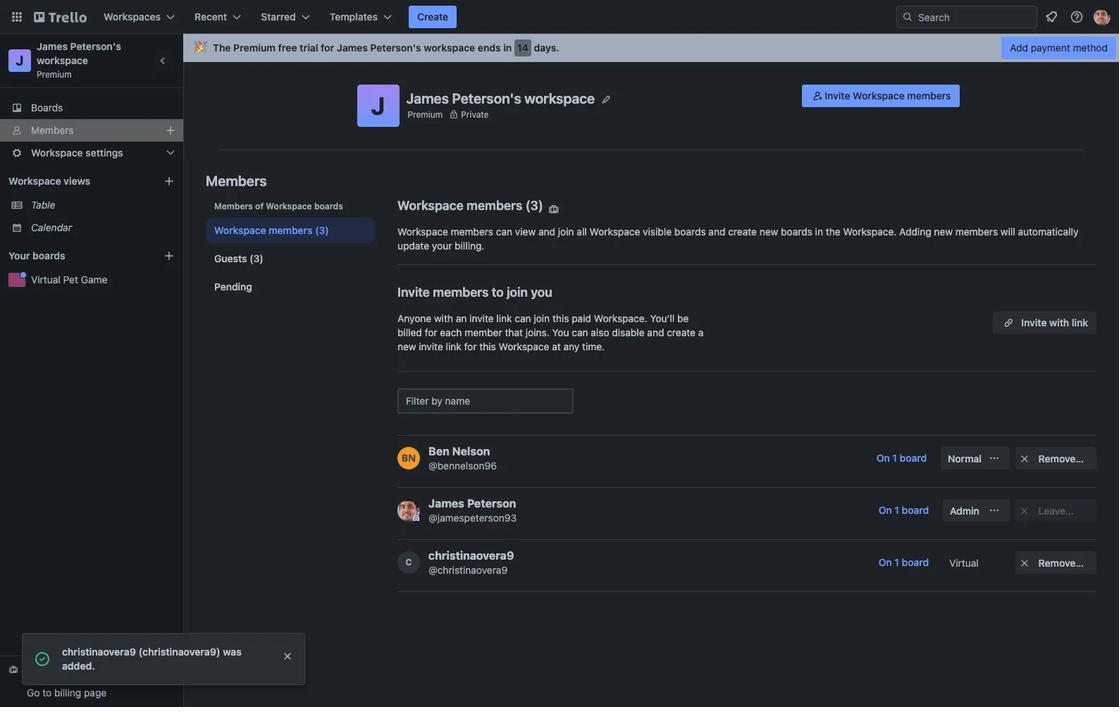 Task type: vqa. For each thing, say whether or not it's contained in the screenshot.
the right H
no



Task type: locate. For each thing, give the bounding box(es) containing it.
boards right of
[[314, 201, 343, 212]]

0 horizontal spatial join
[[507, 285, 528, 300]]

2 horizontal spatial in
[[816, 226, 824, 238]]

to
[[492, 285, 504, 300], [42, 687, 52, 699]]

1 horizontal spatial in
[[504, 42, 512, 54]]

1 horizontal spatial workspace members
[[398, 198, 523, 213]]

new down billed
[[398, 341, 416, 353]]

days
[[40, 664, 61, 676]]

joins.
[[526, 327, 550, 338]]

2 vertical spatial on 1 board link
[[871, 551, 938, 574]]

in right ends
[[504, 42, 512, 54]]

0 vertical spatial j
[[16, 52, 24, 68]]

workspace. right the
[[844, 226, 897, 238]]

christinaovera9 up remaining
[[62, 646, 136, 658]]

go to billing page link
[[27, 687, 107, 699]]

james for james peterson @jamespeterson93
[[429, 497, 465, 510]]

2 horizontal spatial peterson's
[[452, 90, 522, 106]]

1 horizontal spatial 14
[[518, 42, 529, 54]]

1 horizontal spatial can
[[515, 312, 531, 324]]

link inside button
[[1073, 317, 1089, 329]]

starred
[[261, 11, 296, 23]]

can
[[496, 226, 513, 238], [515, 312, 531, 324], [572, 327, 589, 338]]

workspace for james peterson's workspace
[[525, 90, 595, 106]]

your inside workspace members can view and join all workspace visible boards and create new boards in the workspace. adding new members will automatically update your billing.
[[432, 240, 452, 252]]

0 horizontal spatial with
[[434, 312, 453, 324]]

j down 🎉 the premium free trial for james peterson's workspace ends in 14 days.
[[371, 91, 385, 120]]

1 vertical spatial on 1 board link
[[871, 499, 938, 522]]

1 horizontal spatial sm image
[[1018, 556, 1032, 571]]

sm image down leave… link
[[1018, 556, 1032, 571]]

anyone
[[398, 312, 432, 324]]

join left all
[[558, 226, 574, 238]]

you'll
[[651, 312, 675, 324]]

on 1 board for ben nelson
[[877, 452, 928, 464]]

1 horizontal spatial (3)
[[315, 224, 329, 236]]

invite for invite members to join you
[[398, 285, 430, 300]]

@bennelson96
[[429, 460, 497, 472]]

premium inside banner
[[233, 42, 276, 54]]

1 vertical spatial workspace
[[37, 54, 88, 66]]

0 vertical spatial (3)
[[315, 224, 329, 236]]

peterson's for james peterson's workspace
[[452, 90, 522, 106]]

banner containing 🎉
[[183, 34, 1120, 62]]

virtual
[[31, 274, 61, 286], [950, 557, 979, 569]]

workspace. inside workspace members can view and join all workspace visible boards and create new boards in the workspace. adding new members will automatically update your billing.
[[844, 226, 897, 238]]

for left "each"
[[425, 327, 438, 338]]

0 vertical spatial for
[[321, 42, 334, 54]]

14
[[518, 42, 529, 54], [27, 664, 38, 676]]

(3) right guests on the top of the page
[[250, 252, 264, 264]]

invite
[[825, 90, 851, 102], [398, 285, 430, 300], [1022, 317, 1048, 329]]

1 horizontal spatial virtual
[[950, 557, 979, 569]]

remove… down leave…
[[1039, 557, 1085, 569]]

workspace members down of
[[214, 224, 313, 236]]

j for j link
[[16, 52, 24, 68]]

0 horizontal spatial invite
[[398, 285, 430, 300]]

1 horizontal spatial j
[[371, 91, 385, 120]]

for
[[321, 42, 334, 54], [425, 327, 438, 338], [464, 341, 477, 353]]

with inside button
[[1050, 317, 1070, 329]]

workspace. inside anyone with an invite link can join this paid workspace. you'll be billed for each member that joins. you can also disable and create a new invite link for this workspace at any time.
[[594, 312, 648, 324]]

0 horizontal spatial workspace.
[[594, 312, 648, 324]]

james up @jamespeterson93
[[429, 497, 465, 510]]

0 vertical spatial invite
[[825, 90, 851, 102]]

workspace inside popup button
[[31, 147, 83, 159]]

with inside anyone with an invite link can join this paid workspace. you'll be billed for each member that joins. you can also disable and create a new invite link for this workspace at any time.
[[434, 312, 453, 324]]

ben
[[429, 445, 450, 458]]

1 horizontal spatial join
[[534, 312, 550, 324]]

members inside button
[[908, 90, 952, 102]]

each
[[440, 327, 462, 338]]

(3) for guests
[[250, 252, 264, 264]]

1 horizontal spatial invite
[[825, 90, 851, 102]]

1 vertical spatial workspace.
[[594, 312, 648, 324]]

trial.
[[90, 676, 110, 688]]

premium right the the
[[233, 42, 276, 54]]

0 vertical spatial remove… link
[[1016, 447, 1097, 470]]

create inside anyone with an invite link can join this paid workspace. you'll be billed for each member that joins. you can also disable and create a new invite link for this workspace at any time.
[[667, 327, 696, 338]]

can inside workspace members can view and join all workspace visible boards and create new boards in the workspace. adding new members will automatically update your billing.
[[496, 226, 513, 238]]

2 vertical spatial workspace
[[525, 90, 595, 106]]

14 days remaining in your premium free trial. go to billing page
[[27, 664, 142, 699]]

on 1 board
[[877, 452, 928, 464], [879, 504, 930, 516], [879, 556, 930, 568]]

in inside 14 days remaining in your premium free trial. go to billing page
[[112, 664, 120, 676]]

workspace inside james peterson's workspace premium
[[37, 54, 88, 66]]

boards
[[314, 201, 343, 212], [675, 226, 706, 238], [781, 226, 813, 238], [32, 250, 65, 262]]

banner
[[183, 34, 1120, 62]]

2 remove… from the top
[[1039, 557, 1085, 569]]

0 vertical spatial workspace members
[[398, 198, 523, 213]]

1 horizontal spatial to
[[492, 285, 504, 300]]

Filter by name text field
[[398, 389, 574, 414]]

1 horizontal spatial your
[[432, 240, 452, 252]]

premium down james peterson's workspace link
[[37, 69, 72, 80]]

1 horizontal spatial with
[[1050, 317, 1070, 329]]

1 vertical spatial invite
[[398, 285, 430, 300]]

14 left days
[[27, 664, 38, 676]]

workspace. up disable
[[594, 312, 648, 324]]

in right trial. on the bottom of page
[[112, 664, 120, 676]]

on for ben nelson
[[877, 452, 891, 464]]

boards down calendar
[[32, 250, 65, 262]]

invite down "each"
[[419, 341, 443, 353]]

sm image right normal
[[988, 451, 1002, 465]]

2 horizontal spatial new
[[935, 226, 953, 238]]

workspace members up billing.
[[398, 198, 523, 213]]

1 vertical spatial remove…
[[1039, 557, 1085, 569]]

1 vertical spatial 14
[[27, 664, 38, 676]]

j
[[16, 52, 24, 68], [371, 91, 385, 120]]

james down the templates
[[337, 42, 368, 54]]

1 vertical spatial (3)
[[250, 252, 264, 264]]

james inside the 'james peterson @jamespeterson93'
[[429, 497, 465, 510]]

j inside button
[[371, 91, 385, 120]]

1 remove… link from the top
[[1016, 447, 1097, 470]]

boards right visible
[[675, 226, 706, 238]]

this up you
[[553, 312, 569, 324]]

join left you on the top left
[[507, 285, 528, 300]]

sm image inside the normal link
[[988, 451, 1002, 465]]

workspace down the create button
[[424, 42, 475, 54]]

boards link
[[0, 97, 183, 119]]

remove… for christinaovera9
[[1039, 557, 1085, 569]]

remove… link
[[1016, 447, 1097, 470], [1016, 551, 1097, 574]]

(3) for workspace members
[[315, 224, 329, 236]]

on for james peterson
[[879, 504, 893, 516]]

1 horizontal spatial for
[[425, 327, 438, 338]]

christinaovera9 inside christinaovera9 (christinaovera9) was added.
[[62, 646, 136, 658]]

invite workspace members button
[[803, 85, 960, 107]]

0 horizontal spatial in
[[112, 664, 120, 676]]

new
[[760, 226, 779, 238], [935, 226, 953, 238], [398, 341, 416, 353]]

1 horizontal spatial new
[[760, 226, 779, 238]]

0 vertical spatial free
[[278, 42, 297, 54]]

workspace members can view and join all workspace visible boards and create new boards in the workspace. adding new members will automatically update your billing.
[[398, 226, 1079, 252]]

members
[[31, 124, 74, 136], [206, 173, 267, 189], [214, 201, 253, 212]]

1 vertical spatial invite
[[419, 341, 443, 353]]

(christinaovera9)
[[139, 646, 220, 658]]

christinaovera9 up the @christinaovera9 on the bottom left
[[429, 549, 514, 562]]

1 vertical spatial on 1 board
[[879, 504, 930, 516]]

0 horizontal spatial link
[[446, 341, 462, 353]]

this down member
[[480, 341, 496, 353]]

view
[[515, 226, 536, 238]]

0 horizontal spatial 14
[[27, 664, 38, 676]]

1 vertical spatial your
[[122, 664, 142, 676]]

can up that
[[515, 312, 531, 324]]

ben nelson @bennelson96
[[429, 445, 497, 472]]

(3)
[[315, 224, 329, 236], [250, 252, 264, 264]]

2 remove… link from the top
[[1016, 551, 1097, 574]]

0 notifications image
[[1044, 8, 1061, 25]]

remove… up leave… link
[[1039, 453, 1085, 465]]

starred button
[[253, 6, 319, 28]]

virtual down 'admin'
[[950, 557, 979, 569]]

1 vertical spatial 1
[[895, 504, 900, 516]]

0 vertical spatial christinaovera9
[[429, 549, 514, 562]]

free
[[278, 42, 297, 54], [70, 676, 88, 688]]

0 horizontal spatial to
[[42, 687, 52, 699]]

workspace settings
[[31, 147, 123, 159]]

0 vertical spatial can
[[496, 226, 513, 238]]

0 vertical spatial 1
[[893, 452, 898, 464]]

1 vertical spatial christinaovera9
[[62, 646, 136, 658]]

new left the
[[760, 226, 779, 238]]

0 horizontal spatial j
[[16, 52, 24, 68]]

create
[[729, 226, 757, 238], [667, 327, 696, 338]]

with
[[434, 312, 453, 324], [1050, 317, 1070, 329]]

0 horizontal spatial virtual
[[31, 274, 61, 286]]

0 horizontal spatial create
[[667, 327, 696, 338]]

free inside 14 days remaining in your premium free trial. go to billing page
[[70, 676, 88, 688]]

the
[[213, 42, 231, 54]]

0 horizontal spatial workspace members
[[214, 224, 313, 236]]

remove… link down leave…
[[1016, 551, 1097, 574]]

peterson's
[[70, 40, 121, 52], [371, 42, 422, 54], [452, 90, 522, 106]]

0 vertical spatial workspace
[[424, 42, 475, 54]]

1 vertical spatial join
[[507, 285, 528, 300]]

@christinaovera9
[[429, 564, 508, 576]]

update
[[398, 240, 430, 252]]

your right trial. on the bottom of page
[[122, 664, 142, 676]]

sm image
[[988, 451, 1002, 465], [1018, 556, 1032, 571]]

0 vertical spatial join
[[558, 226, 574, 238]]

workspace
[[853, 90, 905, 102], [31, 147, 83, 159], [8, 175, 61, 187], [398, 198, 464, 213], [266, 201, 312, 212], [214, 224, 266, 236], [398, 226, 448, 238], [590, 226, 641, 238], [499, 341, 550, 353]]

1 horizontal spatial and
[[648, 327, 665, 338]]

premium down added.
[[27, 676, 67, 688]]

peterson's down back to home image
[[70, 40, 121, 52]]

your left billing.
[[432, 240, 452, 252]]

confetti image
[[195, 42, 207, 54]]

members up of
[[206, 173, 267, 189]]

0 vertical spatial on 1 board
[[877, 452, 928, 464]]

link
[[497, 312, 512, 324], [1073, 317, 1089, 329], [446, 341, 462, 353]]

premium right j button
[[408, 109, 443, 120]]

members
[[908, 90, 952, 102], [467, 198, 523, 213], [269, 224, 313, 236], [451, 226, 494, 238], [956, 226, 999, 238], [433, 285, 489, 300]]

Search field
[[914, 6, 1037, 28]]

for right trial
[[321, 42, 334, 54]]

you
[[553, 327, 569, 338]]

search image
[[903, 11, 914, 23]]

2 horizontal spatial link
[[1073, 317, 1089, 329]]

james peterson's workspace premium
[[37, 40, 124, 80]]

can down paid
[[572, 327, 589, 338]]

0 horizontal spatial christinaovera9
[[62, 646, 136, 658]]

to inside 14 days remaining in your premium free trial. go to billing page
[[42, 687, 52, 699]]

calendar
[[31, 221, 72, 233]]

templates
[[330, 11, 378, 23]]

0 vertical spatial remove…
[[1039, 453, 1085, 465]]

0 vertical spatial on
[[877, 452, 891, 464]]

james peterson @jamespeterson93
[[429, 497, 517, 524]]

members down the boards
[[31, 124, 74, 136]]

1 remove… from the top
[[1039, 453, 1085, 465]]

admin
[[951, 505, 980, 517]]

1 vertical spatial on
[[879, 504, 893, 516]]

1 vertical spatial create
[[667, 327, 696, 338]]

james for james peterson's workspace
[[407, 90, 449, 106]]

workspace inside button
[[853, 90, 905, 102]]

workspace down the days.
[[525, 90, 595, 106]]

c
[[406, 557, 412, 568]]

members left of
[[214, 201, 253, 212]]

2 horizontal spatial for
[[464, 341, 477, 353]]

invite with link button
[[994, 312, 1097, 334]]

and inside anyone with an invite link can join this paid workspace. you'll be billed for each member that joins. you can also disable and create a new invite link for this workspace at any time.
[[648, 327, 665, 338]]

1 vertical spatial to
[[42, 687, 52, 699]]

james
[[37, 40, 68, 52], [337, 42, 368, 54], [407, 90, 449, 106], [429, 497, 465, 510]]

workspace members
[[398, 198, 523, 213], [214, 224, 313, 236]]

on 1 board link
[[869, 447, 936, 470], [871, 499, 938, 522], [871, 551, 938, 574]]

0 vertical spatial workspace.
[[844, 226, 897, 238]]

to up member
[[492, 285, 504, 300]]

guests
[[214, 252, 247, 264]]

james down back to home image
[[37, 40, 68, 52]]

2 vertical spatial 1
[[895, 556, 900, 568]]

1 vertical spatial members
[[206, 173, 267, 189]]

1 vertical spatial free
[[70, 676, 88, 688]]

views
[[64, 175, 90, 187]]

virtual pet game
[[31, 274, 108, 286]]

free down added.
[[70, 676, 88, 688]]

private
[[461, 109, 489, 120]]

invite up member
[[470, 312, 494, 324]]

sm image inside leave… link
[[1018, 504, 1032, 518]]

0 horizontal spatial new
[[398, 341, 416, 353]]

to right go
[[42, 687, 52, 699]]

templates button
[[321, 6, 401, 28]]

2 vertical spatial in
[[112, 664, 120, 676]]

for down member
[[464, 341, 477, 353]]

virtual left pet
[[31, 274, 61, 286]]

j left james peterson's workspace premium
[[16, 52, 24, 68]]

free left trial
[[278, 42, 297, 54]]

sm image inside invite workspace members button
[[811, 89, 825, 103]]

remove… link up leave… link
[[1016, 447, 1097, 470]]

peterson's down templates popup button
[[371, 42, 422, 54]]

boards left the
[[781, 226, 813, 238]]

peterson's inside james peterson's workspace premium
[[70, 40, 121, 52]]

1 horizontal spatial this
[[553, 312, 569, 324]]

pending
[[214, 281, 252, 293]]

on 1 board link for james peterson
[[871, 499, 938, 522]]

1 horizontal spatial create
[[729, 226, 757, 238]]

0 horizontal spatial (3)
[[250, 252, 264, 264]]

and right visible
[[709, 226, 726, 238]]

james for james peterson's workspace premium
[[37, 40, 68, 52]]

2 vertical spatial on
[[879, 556, 893, 568]]

you
[[531, 285, 553, 300]]

0 vertical spatial your
[[432, 240, 452, 252]]

14 left the days.
[[518, 42, 529, 54]]

be
[[678, 312, 689, 324]]

can left view
[[496, 226, 513, 238]]

peterson's up private
[[452, 90, 522, 106]]

0 horizontal spatial this
[[480, 341, 496, 353]]

james right j button
[[407, 90, 449, 106]]

anyone with an invite link can join this paid workspace. you'll be billed for each member that joins. you can also disable and create a new invite link for this workspace at any time.
[[398, 312, 704, 353]]

(3) down members of workspace boards
[[315, 224, 329, 236]]

1 horizontal spatial workspace.
[[844, 226, 897, 238]]

workspace for james peterson's workspace premium
[[37, 54, 88, 66]]

new right adding
[[935, 226, 953, 238]]

0 vertical spatial 14
[[518, 42, 529, 54]]

workspaces button
[[95, 6, 183, 28]]

2 horizontal spatial invite
[[1022, 317, 1048, 329]]

2 vertical spatial join
[[534, 312, 550, 324]]

and right view
[[539, 226, 556, 238]]

sm image inside admin link
[[988, 504, 1002, 518]]

christinaovera9
[[429, 549, 514, 562], [62, 646, 136, 658]]

join up joins.
[[534, 312, 550, 324]]

open information menu image
[[1070, 10, 1085, 24]]

your boards
[[8, 250, 65, 262]]

settings
[[86, 147, 123, 159]]

j link
[[8, 49, 31, 72]]

sm image
[[811, 89, 825, 103], [547, 202, 561, 216], [1018, 452, 1032, 466], [988, 504, 1002, 518], [1018, 504, 1032, 518]]

1 horizontal spatial christinaovera9
[[429, 549, 514, 562]]

workspaces
[[104, 11, 161, 23]]

in left the
[[816, 226, 824, 238]]

and down you'll
[[648, 327, 665, 338]]

remaining
[[64, 664, 109, 676]]

1 vertical spatial remove… link
[[1016, 551, 1097, 574]]

0 horizontal spatial can
[[496, 226, 513, 238]]

workspace settings button
[[0, 142, 183, 164]]

0 vertical spatial on 1 board link
[[869, 447, 936, 470]]

premium
[[233, 42, 276, 54], [37, 69, 72, 80], [408, 109, 443, 120], [27, 676, 67, 688]]

workspace right j link
[[37, 54, 88, 66]]

invite for invite with link
[[1022, 317, 1048, 329]]

james inside james peterson's workspace premium
[[37, 40, 68, 52]]



Task type: describe. For each thing, give the bounding box(es) containing it.
1 vertical spatial this
[[480, 341, 496, 353]]

on for christinaovera9
[[879, 556, 893, 568]]

add
[[1011, 42, 1029, 54]]

recent
[[195, 11, 227, 23]]

invite workspace members
[[825, 90, 952, 102]]

time.
[[583, 341, 605, 353]]

billing
[[54, 687, 81, 699]]

game
[[81, 274, 108, 286]]

1 for james peterson
[[895, 504, 900, 516]]

2 horizontal spatial and
[[709, 226, 726, 238]]

members link
[[0, 119, 183, 142]]

dismiss flag image
[[282, 651, 293, 662]]

board for james peterson
[[902, 504, 930, 516]]

virtual for virtual
[[950, 557, 979, 569]]

table
[[31, 199, 55, 211]]

0 vertical spatial invite
[[470, 312, 494, 324]]

billed
[[398, 327, 422, 338]]

at
[[552, 341, 561, 353]]

workspace views
[[8, 175, 90, 187]]

that
[[505, 327, 523, 338]]

nelson
[[452, 445, 490, 458]]

leave…
[[1039, 505, 1075, 517]]

invite with link
[[1022, 317, 1089, 329]]

j for j button
[[371, 91, 385, 120]]

disable
[[612, 327, 645, 338]]

james peterson's workspace link
[[37, 40, 124, 66]]

your
[[8, 250, 30, 262]]

1 for ben nelson
[[893, 452, 898, 464]]

recent button
[[186, 6, 250, 28]]

workspace navigation collapse icon image
[[154, 51, 173, 71]]

0 horizontal spatial and
[[539, 226, 556, 238]]

members of workspace boards
[[214, 201, 343, 212]]

christinaovera9 (christinaovera9) was added.
[[62, 646, 242, 672]]

create a view image
[[164, 176, 175, 187]]

join inside anyone with an invite link can join this paid workspace. you'll be billed for each member that joins. you can also disable and create a new invite link for this workspace at any time.
[[534, 312, 550, 324]]

premium inside james peterson's workspace premium
[[37, 69, 72, 80]]

pet
[[63, 274, 78, 286]]

billing.
[[455, 240, 485, 252]]

invite for invite workspace members
[[825, 90, 851, 102]]

create
[[418, 11, 449, 23]]

normal
[[949, 453, 982, 465]]

this member is an admin of this workspace. image
[[413, 516, 420, 522]]

adding
[[900, 226, 932, 238]]

virtual for virtual pet game
[[31, 274, 61, 286]]

will
[[1001, 226, 1016, 238]]

board for ben nelson
[[900, 452, 928, 464]]

virtual pet game link
[[31, 273, 175, 287]]

( 3 )
[[526, 198, 544, 213]]

method
[[1074, 42, 1109, 54]]

2 vertical spatial for
[[464, 341, 477, 353]]

calendar link
[[31, 221, 175, 235]]

create inside workspace members can view and join all workspace visible boards and create new boards in the workspace. adding new members will automatically update your billing.
[[729, 226, 757, 238]]

your inside 14 days remaining in your premium free trial. go to billing page
[[122, 664, 142, 676]]

also
[[591, 327, 610, 338]]

an
[[456, 312, 467, 324]]

james peterson (jamespeterson93) image
[[1094, 8, 1111, 25]]

peterson
[[467, 497, 516, 510]]

visible
[[643, 226, 672, 238]]

add payment method
[[1011, 42, 1109, 54]]

3
[[531, 198, 539, 213]]

of
[[255, 201, 264, 212]]

was
[[223, 646, 242, 658]]

🎉 the premium free trial for james peterson's workspace ends in 14 days.
[[195, 42, 560, 54]]

trial
[[300, 42, 318, 54]]

1 for christinaovera9
[[895, 556, 900, 568]]

workspace inside anyone with an invite link can join this paid workspace. you'll be billed for each member that joins. you can also disable and create a new invite link for this workspace at any time.
[[499, 341, 550, 353]]

1 horizontal spatial workspace
[[424, 42, 475, 54]]

premium inside 14 days remaining in your premium free trial. go to billing page
[[27, 676, 67, 688]]

invite members to join you
[[398, 285, 553, 300]]

your boards with 1 items element
[[8, 248, 142, 264]]

automatically
[[1019, 226, 1079, 238]]

0 vertical spatial members
[[31, 124, 74, 136]]

christinaovera9 for christinaovera9 (christinaovera9) was added.
[[62, 646, 136, 658]]

go
[[27, 687, 40, 699]]

0 vertical spatial in
[[504, 42, 512, 54]]

peterson's for james peterson's workspace premium
[[70, 40, 121, 52]]

ends
[[478, 42, 501, 54]]

0 horizontal spatial invite
[[419, 341, 443, 353]]

all
[[577, 226, 587, 238]]

add board image
[[164, 250, 175, 262]]

page
[[84, 687, 107, 699]]

back to home image
[[34, 6, 87, 28]]

christinaovera9 @christinaovera9
[[429, 549, 514, 576]]

james peterson's workspace
[[407, 90, 595, 106]]

any
[[564, 341, 580, 353]]

on 1 board for james peterson
[[879, 504, 930, 516]]

🎉
[[195, 42, 207, 54]]

0 horizontal spatial for
[[321, 42, 334, 54]]

join inside workspace members can view and join all workspace visible boards and create new boards in the workspace. adding new members will automatically update your billing.
[[558, 226, 574, 238]]

add payment method link
[[1002, 37, 1117, 59]]

board for christinaovera9
[[902, 556, 930, 568]]

1 horizontal spatial link
[[497, 312, 512, 324]]

in inside workspace members can view and join all workspace visible boards and create new boards in the workspace. adding new members will automatically update your billing.
[[816, 226, 824, 238]]

primary element
[[0, 0, 1120, 34]]

on 1 board link for ben nelson
[[869, 447, 936, 470]]

on 1 board for christinaovera9
[[879, 556, 930, 568]]

boards
[[31, 102, 63, 114]]

2 vertical spatial members
[[214, 201, 253, 212]]

j button
[[357, 85, 399, 127]]

leave… link
[[1016, 499, 1097, 522]]

new inside anyone with an invite link can join this paid workspace. you'll be billed for each member that joins. you can also disable and create a new invite link for this workspace at any time.
[[398, 341, 416, 353]]

christinaovera9 for christinaovera9 @christinaovera9
[[429, 549, 514, 562]]

payment
[[1032, 42, 1071, 54]]

days.
[[534, 42, 560, 54]]

pending link
[[206, 274, 375, 300]]

14 inside 14 days remaining in your premium free trial. go to billing page
[[27, 664, 38, 676]]

with for invite
[[1050, 317, 1070, 329]]

admin link
[[944, 499, 1011, 522]]

table link
[[31, 198, 175, 212]]

normal link
[[941, 447, 1011, 470]]

1 vertical spatial can
[[515, 312, 531, 324]]

1 horizontal spatial peterson's
[[371, 42, 422, 54]]

@jamespeterson93
[[429, 512, 517, 524]]

create button
[[409, 6, 457, 28]]

remove… for ben nelson
[[1039, 453, 1085, 465]]

remove… link for ben nelson
[[1016, 447, 1097, 470]]

)
[[539, 198, 544, 213]]

0 vertical spatial this
[[553, 312, 569, 324]]

on 1 board link for christinaovera9
[[871, 551, 938, 574]]

remove… link for christinaovera9
[[1016, 551, 1097, 574]]

with for anyone
[[434, 312, 453, 324]]

1 horizontal spatial free
[[278, 42, 297, 54]]

added.
[[62, 660, 95, 672]]

2 horizontal spatial can
[[572, 327, 589, 338]]

member
[[465, 327, 503, 338]]



